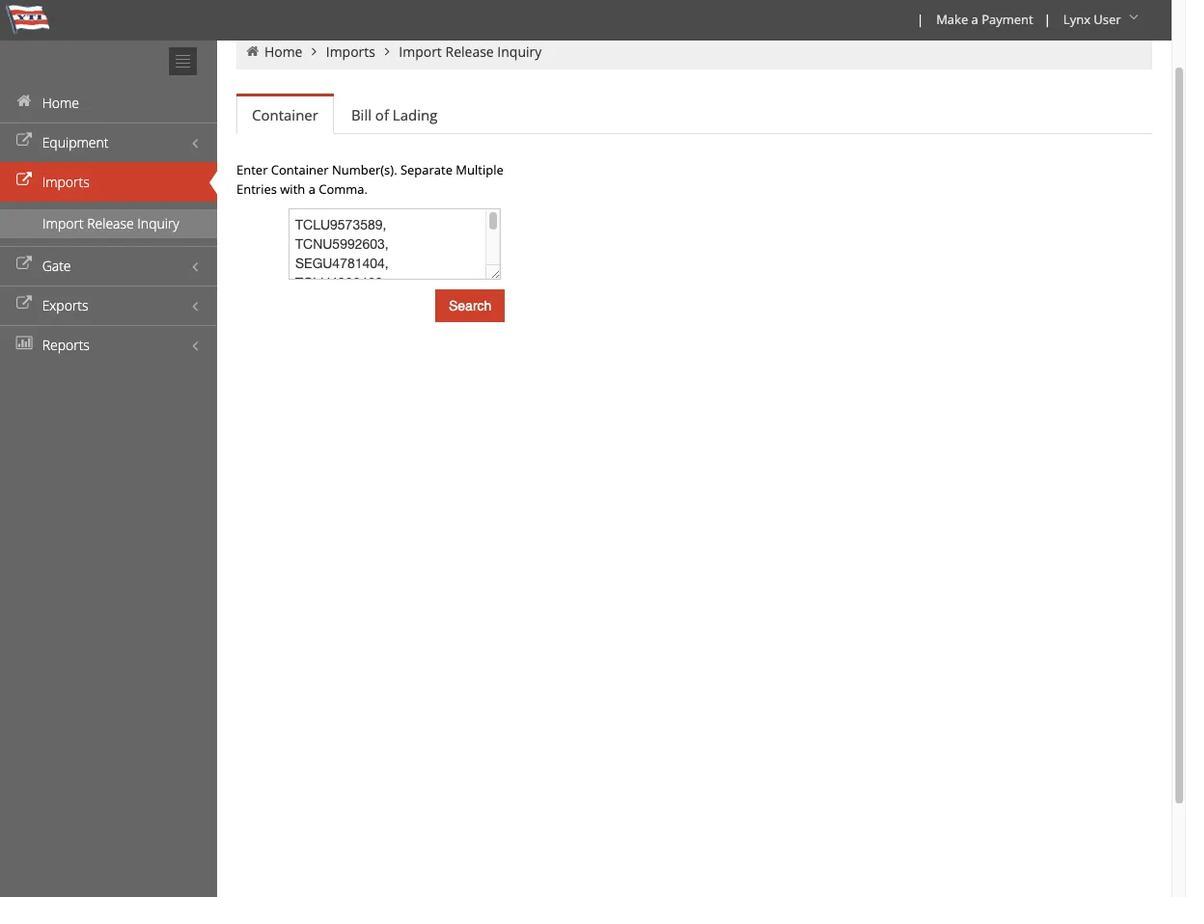 Task type: locate. For each thing, give the bounding box(es) containing it.
1 horizontal spatial release
[[445, 42, 494, 61]]

2 external link image from the top
[[14, 174, 34, 187]]

0 vertical spatial a
[[971, 11, 978, 28]]

0 horizontal spatial inquiry
[[137, 214, 179, 233]]

1 horizontal spatial import release inquiry
[[399, 42, 542, 61]]

import up gate in the left top of the page
[[42, 214, 84, 233]]

release
[[445, 42, 494, 61], [87, 214, 134, 233]]

| left lynx
[[1044, 11, 1051, 28]]

0 horizontal spatial import release inquiry link
[[0, 209, 217, 238]]

external link image
[[14, 134, 34, 148], [14, 174, 34, 187], [14, 258, 34, 271], [14, 297, 34, 311]]

home image
[[244, 44, 261, 58], [14, 95, 34, 108]]

imports
[[326, 42, 375, 61], [42, 173, 90, 191]]

external link image inside the exports link
[[14, 297, 34, 311]]

0 vertical spatial import release inquiry link
[[399, 42, 542, 61]]

a
[[971, 11, 978, 28], [308, 180, 315, 198]]

container up enter
[[252, 105, 318, 125]]

0 vertical spatial import
[[399, 42, 442, 61]]

1 vertical spatial home link
[[0, 83, 217, 123]]

release right angle right icon in the top left of the page
[[445, 42, 494, 61]]

home up equipment
[[42, 94, 79, 112]]

1 vertical spatial import release inquiry link
[[0, 209, 217, 238]]

import release inquiry
[[399, 42, 542, 61], [42, 214, 179, 233]]

0 vertical spatial home link
[[264, 42, 303, 61]]

import release inquiry up gate link
[[42, 214, 179, 233]]

imports down equipment
[[42, 173, 90, 191]]

1 vertical spatial container
[[271, 161, 329, 179]]

import right angle right icon in the top left of the page
[[399, 42, 442, 61]]

0 horizontal spatial a
[[308, 180, 315, 198]]

angle down image
[[1124, 11, 1144, 24]]

home link up equipment
[[0, 83, 217, 123]]

external link image inside gate link
[[14, 258, 34, 271]]

0 horizontal spatial import release inquiry
[[42, 214, 179, 233]]

home left angle right image
[[264, 42, 303, 61]]

1 vertical spatial imports
[[42, 173, 90, 191]]

bill of lading
[[351, 105, 437, 125]]

1 vertical spatial import
[[42, 214, 84, 233]]

a right make
[[971, 11, 978, 28]]

gate link
[[0, 246, 217, 286]]

separate
[[400, 161, 453, 179]]

1 horizontal spatial |
[[1044, 11, 1051, 28]]

1 horizontal spatial a
[[971, 11, 978, 28]]

0 vertical spatial imports
[[326, 42, 375, 61]]

external link image left gate in the left top of the page
[[14, 258, 34, 271]]

3 external link image from the top
[[14, 258, 34, 271]]

import release inquiry link
[[399, 42, 542, 61], [0, 209, 217, 238]]

import
[[399, 42, 442, 61], [42, 214, 84, 233]]

0 vertical spatial home
[[264, 42, 303, 61]]

1 vertical spatial home
[[42, 94, 79, 112]]

inquiry
[[497, 42, 542, 61], [137, 214, 179, 233]]

a right with
[[308, 180, 315, 198]]

external link image left equipment
[[14, 134, 34, 148]]

home image left angle right image
[[244, 44, 261, 58]]

None text field
[[289, 208, 501, 280]]

home image up equipment link
[[14, 95, 34, 108]]

home link left angle right image
[[264, 42, 303, 61]]

search button
[[435, 290, 505, 322]]

| left make
[[917, 11, 924, 28]]

1 vertical spatial inquiry
[[137, 214, 179, 233]]

home
[[264, 42, 303, 61], [42, 94, 79, 112]]

0 horizontal spatial release
[[87, 214, 134, 233]]

user
[[1094, 11, 1121, 28]]

release up gate link
[[87, 214, 134, 233]]

import release inquiry link up gate link
[[0, 209, 217, 238]]

exports
[[42, 296, 88, 315]]

1 horizontal spatial imports link
[[326, 42, 375, 61]]

home link
[[264, 42, 303, 61], [0, 83, 217, 123]]

|
[[917, 11, 924, 28], [1044, 11, 1051, 28]]

0 horizontal spatial home image
[[14, 95, 34, 108]]

container up with
[[271, 161, 329, 179]]

0 vertical spatial import release inquiry
[[399, 42, 542, 61]]

import release inquiry link right angle right icon in the top left of the page
[[399, 42, 542, 61]]

4 external link image from the top
[[14, 297, 34, 311]]

imports link down equipment
[[0, 162, 217, 202]]

1 horizontal spatial imports
[[326, 42, 375, 61]]

make a payment link
[[928, 0, 1040, 41]]

reports link
[[0, 325, 217, 365]]

import release inquiry right angle right icon in the top left of the page
[[399, 42, 542, 61]]

enter container number(s).  separate multiple entries with a comma.
[[236, 161, 504, 198]]

imports link right angle right image
[[326, 42, 375, 61]]

imports right angle right image
[[326, 42, 375, 61]]

external link image down equipment link
[[14, 174, 34, 187]]

exports link
[[0, 286, 217, 325]]

imports link
[[326, 42, 375, 61], [0, 162, 217, 202]]

1 external link image from the top
[[14, 134, 34, 148]]

container
[[252, 105, 318, 125], [271, 161, 329, 179]]

1 horizontal spatial home image
[[244, 44, 261, 58]]

1 horizontal spatial inquiry
[[497, 42, 542, 61]]

gate
[[42, 257, 71, 275]]

external link image for gate
[[14, 258, 34, 271]]

external link image for exports
[[14, 297, 34, 311]]

1 vertical spatial a
[[308, 180, 315, 198]]

0 horizontal spatial home link
[[0, 83, 217, 123]]

external link image up bar chart image
[[14, 297, 34, 311]]

0 horizontal spatial |
[[917, 11, 924, 28]]

with
[[280, 180, 305, 198]]

1 vertical spatial imports link
[[0, 162, 217, 202]]

make a payment
[[936, 11, 1033, 28]]

1 vertical spatial release
[[87, 214, 134, 233]]

external link image inside equipment link
[[14, 134, 34, 148]]



Task type: describe. For each thing, give the bounding box(es) containing it.
1 horizontal spatial home
[[264, 42, 303, 61]]

2 | from the left
[[1044, 11, 1051, 28]]

of
[[375, 105, 389, 125]]

1 horizontal spatial import
[[399, 42, 442, 61]]

equipment link
[[0, 123, 217, 162]]

search
[[449, 298, 492, 314]]

reports
[[42, 336, 90, 354]]

0 vertical spatial home image
[[244, 44, 261, 58]]

0 vertical spatial release
[[445, 42, 494, 61]]

1 vertical spatial home image
[[14, 95, 34, 108]]

0 vertical spatial imports link
[[326, 42, 375, 61]]

0 vertical spatial container
[[252, 105, 318, 125]]

1 | from the left
[[917, 11, 924, 28]]

bar chart image
[[14, 337, 34, 350]]

enter
[[236, 161, 268, 179]]

payment
[[982, 11, 1033, 28]]

0 horizontal spatial imports
[[42, 173, 90, 191]]

bill
[[351, 105, 372, 125]]

0 vertical spatial inquiry
[[497, 42, 542, 61]]

number(s).
[[332, 161, 397, 179]]

equipment
[[42, 133, 109, 152]]

lynx user
[[1063, 11, 1121, 28]]

0 horizontal spatial imports link
[[0, 162, 217, 202]]

1 horizontal spatial import release inquiry link
[[399, 42, 542, 61]]

multiple
[[456, 161, 504, 179]]

lading
[[393, 105, 437, 125]]

a inside enter container number(s).  separate multiple entries with a comma.
[[308, 180, 315, 198]]

1 vertical spatial import release inquiry
[[42, 214, 179, 233]]

external link image for equipment
[[14, 134, 34, 148]]

0 horizontal spatial import
[[42, 214, 84, 233]]

entries
[[236, 180, 277, 198]]

container link
[[236, 97, 334, 134]]

angle right image
[[379, 44, 396, 58]]

lynx user link
[[1055, 0, 1150, 41]]

comma.
[[319, 180, 368, 198]]

lynx
[[1063, 11, 1091, 28]]

external link image for imports
[[14, 174, 34, 187]]

0 horizontal spatial home
[[42, 94, 79, 112]]

1 horizontal spatial home link
[[264, 42, 303, 61]]

bill of lading link
[[336, 96, 453, 134]]

make
[[936, 11, 968, 28]]

container inside enter container number(s).  separate multiple entries with a comma.
[[271, 161, 329, 179]]

angle right image
[[306, 44, 323, 58]]



Task type: vqa. For each thing, say whether or not it's contained in the screenshot.
Reports link
yes



